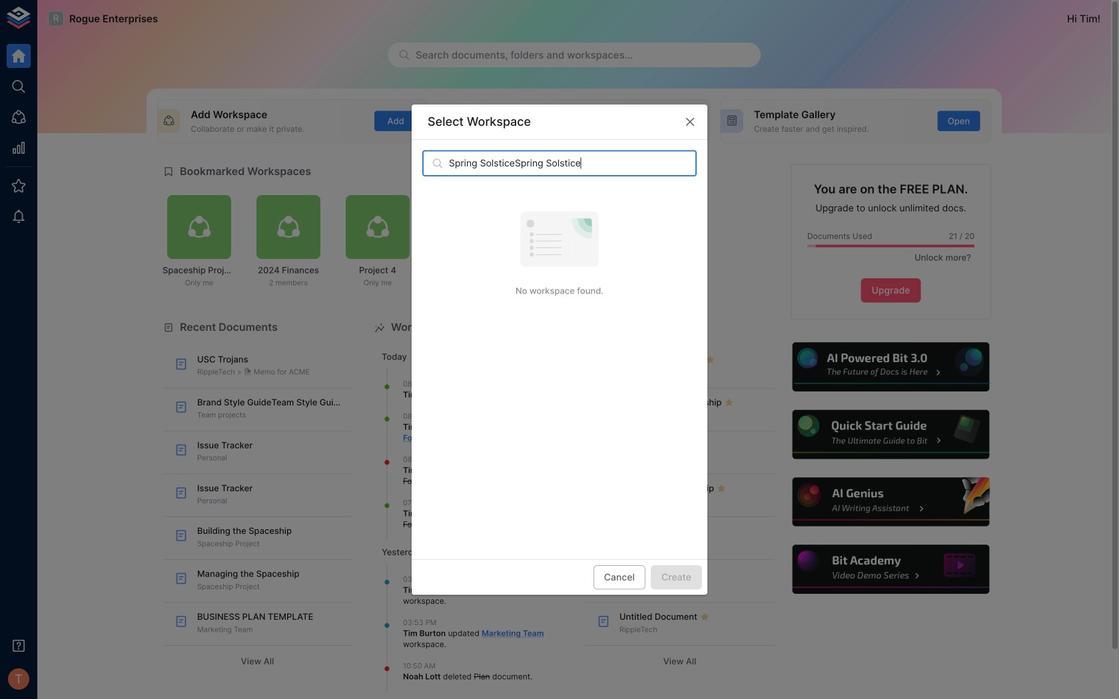Task type: vqa. For each thing, say whether or not it's contained in the screenshot.
third help Image from the bottom of the page
yes



Task type: describe. For each thing, give the bounding box(es) containing it.
4 help image from the top
[[791, 544, 992, 596]]

3 help image from the top
[[791, 476, 992, 529]]

Search Workspaces... text field
[[449, 150, 697, 177]]



Task type: locate. For each thing, give the bounding box(es) containing it.
help image
[[791, 341, 992, 394], [791, 409, 992, 461], [791, 476, 992, 529], [791, 544, 992, 596]]

2 help image from the top
[[791, 409, 992, 461]]

1 help image from the top
[[791, 341, 992, 394]]

dialog
[[412, 104, 708, 595]]



